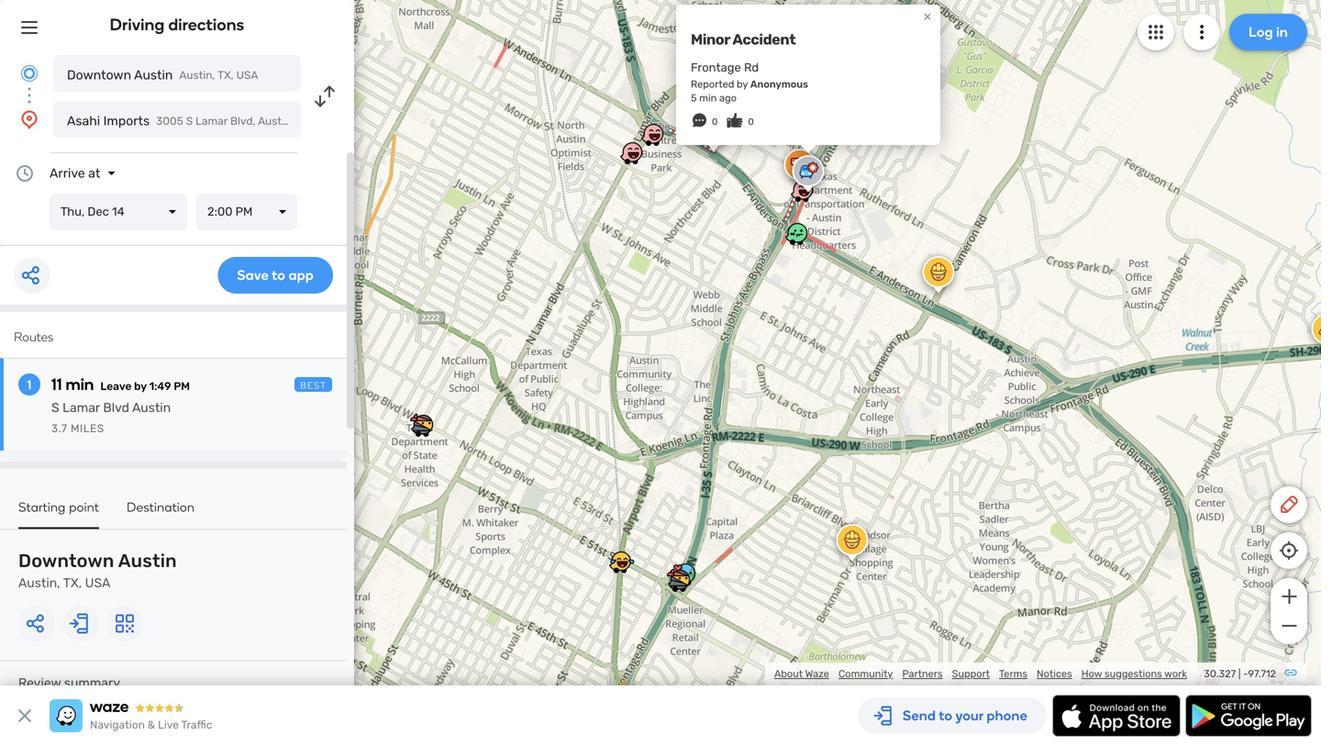 Task type: vqa. For each thing, say whether or not it's contained in the screenshot.
blvd,
yes



Task type: locate. For each thing, give the bounding box(es) containing it.
suggestions
[[1105, 668, 1163, 680]]

1 vertical spatial lamar
[[63, 400, 100, 415]]

0 down reported
[[712, 116, 718, 127]]

0 vertical spatial downtown
[[67, 67, 131, 83]]

1 vertical spatial tx,
[[63, 575, 82, 591]]

0 horizontal spatial min
[[66, 374, 94, 394]]

waze
[[805, 668, 830, 680]]

asahi imports 3005 s lamar blvd, austin, texas, united states
[[67, 113, 401, 128]]

dec
[[88, 205, 109, 219]]

1 vertical spatial min
[[66, 374, 94, 394]]

how
[[1082, 668, 1103, 680]]

× link
[[920, 7, 936, 25]]

0 vertical spatial lamar
[[196, 115, 228, 128]]

by inside 11 min leave by 1:49 pm
[[134, 380, 147, 393]]

starting point
[[18, 499, 99, 515]]

downtown up asahi
[[67, 67, 131, 83]]

pm right 2:00
[[236, 205, 253, 219]]

pm right 1:49
[[174, 380, 190, 393]]

driving directions
[[110, 15, 245, 34]]

driving
[[110, 15, 165, 34]]

by down rd
[[737, 78, 748, 90]]

frontage rd reported by anonymous 5 min ago
[[691, 60, 809, 104]]

asahi
[[67, 113, 100, 128]]

support link
[[952, 668, 990, 680]]

1 horizontal spatial austin,
[[179, 69, 215, 82]]

1 horizontal spatial pm
[[236, 205, 253, 219]]

0 down frontage rd reported by anonymous 5 min ago in the top right of the page
[[748, 116, 754, 127]]

about waze community partners support terms notices how suggestions work
[[775, 668, 1188, 680]]

0
[[712, 116, 718, 127], [748, 116, 754, 127]]

downtown austin austin, tx, usa
[[67, 67, 258, 83], [18, 550, 177, 591]]

best
[[300, 380, 327, 391]]

pm
[[236, 205, 253, 219], [174, 380, 190, 393]]

0 horizontal spatial usa
[[85, 575, 110, 591]]

notices
[[1037, 668, 1073, 680]]

location image
[[18, 108, 40, 130]]

downtown austin austin, tx, usa down point
[[18, 550, 177, 591]]

0 horizontal spatial pm
[[174, 380, 190, 393]]

austin down destination button
[[118, 550, 177, 572]]

rd
[[744, 60, 759, 75]]

0 horizontal spatial 0
[[712, 116, 718, 127]]

usa up "blvd,"
[[236, 69, 258, 82]]

min right 11
[[66, 374, 94, 394]]

1
[[27, 377, 31, 392]]

austin,
[[179, 69, 215, 82], [258, 115, 294, 128], [18, 575, 60, 591]]

2:00 pm
[[207, 205, 253, 219]]

lamar left "blvd,"
[[196, 115, 228, 128]]

downtown
[[67, 67, 131, 83], [18, 550, 114, 572]]

min
[[700, 92, 717, 104], [66, 374, 94, 394]]

1 vertical spatial austin,
[[258, 115, 294, 128]]

community link
[[839, 668, 893, 680]]

by
[[737, 78, 748, 90], [134, 380, 147, 393]]

x image
[[14, 705, 36, 727]]

0 horizontal spatial lamar
[[63, 400, 100, 415]]

0 vertical spatial downtown austin austin, tx, usa
[[67, 67, 258, 83]]

1 vertical spatial s
[[51, 400, 59, 415]]

frontage
[[691, 60, 741, 75]]

austin up "3005"
[[134, 67, 173, 83]]

-
[[1244, 668, 1248, 680]]

notices link
[[1037, 668, 1073, 680]]

0 vertical spatial austin,
[[179, 69, 215, 82]]

at
[[88, 166, 100, 181]]

thu, dec 14
[[61, 205, 124, 219]]

3.7
[[51, 422, 67, 435]]

30.327
[[1204, 668, 1236, 680]]

0 vertical spatial tx,
[[218, 69, 234, 82]]

tx, up asahi imports 3005 s lamar blvd, austin, texas, united states
[[218, 69, 234, 82]]

thu,
[[61, 205, 85, 219]]

texas,
[[296, 115, 328, 128]]

usa down point
[[85, 575, 110, 591]]

link image
[[1284, 665, 1299, 680]]

1 horizontal spatial lamar
[[196, 115, 228, 128]]

austin, right "blvd,"
[[258, 115, 294, 128]]

starting
[[18, 499, 66, 515]]

14
[[112, 205, 124, 219]]

lamar up "miles"
[[63, 400, 100, 415]]

clock image
[[14, 162, 36, 184]]

0 horizontal spatial s
[[51, 400, 59, 415]]

austin
[[134, 67, 173, 83], [132, 400, 171, 415], [118, 550, 177, 572]]

downtown down starting point button
[[18, 550, 114, 572]]

by left 1:49
[[134, 380, 147, 393]]

austin, down starting point button
[[18, 575, 60, 591]]

ago
[[720, 92, 737, 104]]

2 vertical spatial austin
[[118, 550, 177, 572]]

1 horizontal spatial min
[[700, 92, 717, 104]]

1:49
[[149, 380, 171, 393]]

1 horizontal spatial by
[[737, 78, 748, 90]]

united
[[331, 115, 365, 128]]

blvd,
[[230, 115, 256, 128]]

1 vertical spatial pm
[[174, 380, 190, 393]]

0 vertical spatial s
[[186, 115, 193, 128]]

austin down 1:49
[[132, 400, 171, 415]]

usa
[[236, 69, 258, 82], [85, 575, 110, 591]]

11 min leave by 1:49 pm
[[51, 374, 190, 394]]

s inside s lamar blvd austin 3.7 miles
[[51, 400, 59, 415]]

lamar
[[196, 115, 228, 128], [63, 400, 100, 415]]

summary
[[64, 675, 120, 691]]

1 horizontal spatial 0
[[748, 116, 754, 127]]

s up 3.7
[[51, 400, 59, 415]]

1 horizontal spatial s
[[186, 115, 193, 128]]

1 vertical spatial austin
[[132, 400, 171, 415]]

imports
[[103, 113, 150, 128]]

1 vertical spatial by
[[134, 380, 147, 393]]

×
[[924, 7, 932, 25]]

lamar inside asahi imports 3005 s lamar blvd, austin, texas, united states
[[196, 115, 228, 128]]

2 horizontal spatial austin,
[[258, 115, 294, 128]]

s
[[186, 115, 193, 128], [51, 400, 59, 415]]

0 vertical spatial pm
[[236, 205, 253, 219]]

minor
[[691, 31, 730, 48]]

1 horizontal spatial usa
[[236, 69, 258, 82]]

2:00
[[207, 205, 233, 219]]

0 vertical spatial min
[[700, 92, 717, 104]]

by for rd
[[737, 78, 748, 90]]

terms
[[999, 668, 1028, 680]]

arrive
[[50, 166, 85, 181]]

s right "3005"
[[186, 115, 193, 128]]

tx, down starting point button
[[63, 575, 82, 591]]

0 vertical spatial by
[[737, 78, 748, 90]]

0 horizontal spatial by
[[134, 380, 147, 393]]

support
[[952, 668, 990, 680]]

current location image
[[18, 62, 40, 84]]

austin, down directions
[[179, 69, 215, 82]]

about waze link
[[775, 668, 830, 680]]

downtown austin austin, tx, usa up "3005"
[[67, 67, 258, 83]]

by inside frontage rd reported by anonymous 5 min ago
[[737, 78, 748, 90]]

2 vertical spatial austin,
[[18, 575, 60, 591]]

tx,
[[218, 69, 234, 82], [63, 575, 82, 591]]

|
[[1239, 668, 1241, 680]]

min right 5
[[700, 92, 717, 104]]



Task type: describe. For each thing, give the bounding box(es) containing it.
0 horizontal spatial austin,
[[18, 575, 60, 591]]

review summary
[[18, 675, 120, 691]]

1 vertical spatial usa
[[85, 575, 110, 591]]

1 horizontal spatial tx,
[[218, 69, 234, 82]]

5
[[691, 92, 697, 104]]

by for min
[[134, 380, 147, 393]]

thu, dec 14 list box
[[50, 194, 187, 230]]

leave
[[100, 380, 132, 393]]

2:00 pm list box
[[196, 194, 297, 230]]

1 vertical spatial downtown
[[18, 550, 114, 572]]

reported
[[691, 78, 735, 90]]

starting point button
[[18, 499, 99, 529]]

2 0 from the left
[[748, 116, 754, 127]]

arrive at
[[50, 166, 100, 181]]

1 0 from the left
[[712, 116, 718, 127]]

pm inside 11 min leave by 1:49 pm
[[174, 380, 190, 393]]

partners link
[[903, 668, 943, 680]]

traffic
[[181, 719, 212, 731]]

0 vertical spatial usa
[[236, 69, 258, 82]]

miles
[[71, 422, 104, 435]]

point
[[69, 499, 99, 515]]

minor accident
[[691, 31, 796, 48]]

states
[[367, 115, 401, 128]]

partners
[[903, 668, 943, 680]]

anonymous
[[751, 78, 809, 90]]

3005
[[156, 115, 183, 128]]

austin inside s lamar blvd austin 3.7 miles
[[132, 400, 171, 415]]

community
[[839, 668, 893, 680]]

work
[[1165, 668, 1188, 680]]

routes
[[14, 329, 53, 345]]

austin, inside asahi imports 3005 s lamar blvd, austin, texas, united states
[[258, 115, 294, 128]]

1 vertical spatial downtown austin austin, tx, usa
[[18, 550, 177, 591]]

about
[[775, 668, 803, 680]]

navigation
[[90, 719, 145, 731]]

destination button
[[127, 499, 195, 527]]

97.712
[[1248, 668, 1277, 680]]

min inside frontage rd reported by anonymous 5 min ago
[[700, 92, 717, 104]]

lamar inside s lamar blvd austin 3.7 miles
[[63, 400, 100, 415]]

pm inside list box
[[236, 205, 253, 219]]

11
[[51, 374, 62, 394]]

pencil image
[[1278, 494, 1300, 516]]

destination
[[127, 499, 195, 515]]

30.327 | -97.712
[[1204, 668, 1277, 680]]

navigation & live traffic
[[90, 719, 212, 731]]

accident
[[733, 31, 796, 48]]

&
[[148, 719, 155, 731]]

how suggestions work link
[[1082, 668, 1188, 680]]

review
[[18, 675, 61, 691]]

zoom out image
[[1278, 615, 1301, 637]]

0 vertical spatial austin
[[134, 67, 173, 83]]

terms link
[[999, 668, 1028, 680]]

directions
[[168, 15, 245, 34]]

live
[[158, 719, 179, 731]]

s inside asahi imports 3005 s lamar blvd, austin, texas, united states
[[186, 115, 193, 128]]

0 horizontal spatial tx,
[[63, 575, 82, 591]]

blvd
[[103, 400, 129, 415]]

zoom in image
[[1278, 586, 1301, 608]]

s lamar blvd austin 3.7 miles
[[51, 400, 171, 435]]



